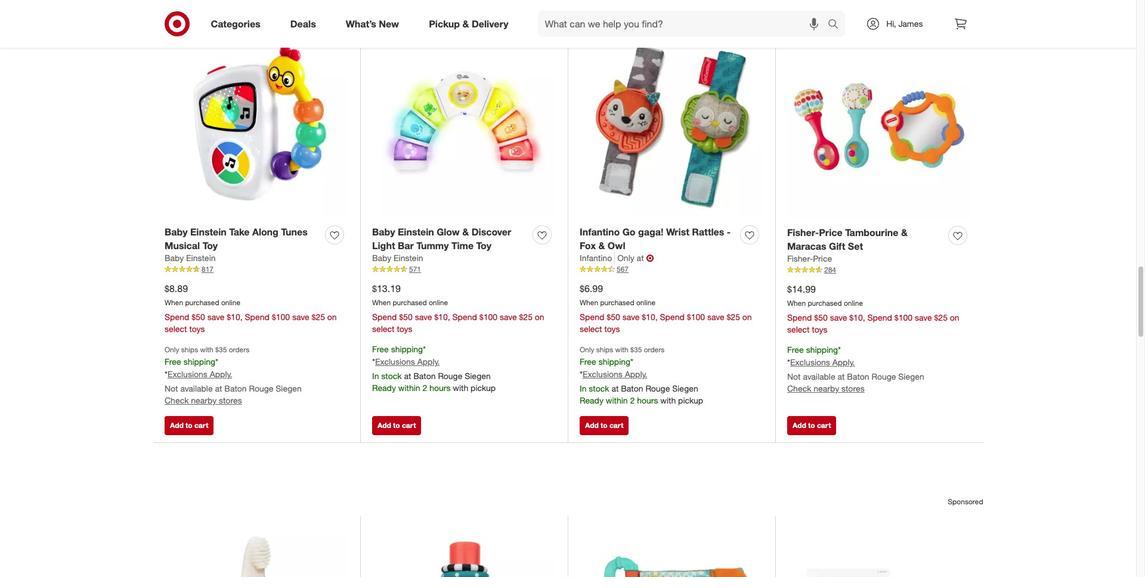 Task type: vqa. For each thing, say whether or not it's contained in the screenshot.
2nd 16" from left
no



Task type: locate. For each thing, give the bounding box(es) containing it.
baby einstein glow & discover light bar tummy time toy link
[[372, 225, 528, 253]]

$25 inside $14.99 when purchased online spend $50 save $10, spend $100 save $25 on select toys
[[934, 313, 948, 323]]

$35 down $8.89 when purchased online spend $50 save $10, spend $100 save $25 on select toys
[[215, 345, 227, 354]]

price
[[819, 226, 843, 238], [813, 254, 832, 264]]

toys for $6.99
[[604, 324, 620, 334]]

baby einstein glow & discover light bar tummy time toy image
[[372, 35, 556, 218], [372, 35, 556, 218]]

$10, for $14.99
[[849, 313, 865, 323]]

hours inside free shipping * * exclusions apply. in stock at  baton rouge siegen ready within 2 hours with pickup
[[430, 383, 451, 393]]

0 horizontal spatial baby einstein link
[[165, 253, 216, 264]]

$6.99
[[580, 282, 603, 294]]

$35 for $8.89
[[215, 345, 227, 354]]

only inside infantino only at ¬
[[617, 253, 634, 263]]

online inside $14.99 when purchased online spend $50 save $10, spend $100 save $25 on select toys
[[844, 299, 863, 308]]

infantino for infantino go gaga! wrist rattles - fox & owl
[[580, 226, 620, 238]]

& up infantino link
[[598, 240, 605, 251]]

1 horizontal spatial available
[[803, 372, 835, 382]]

fisher-price tambourine & maracas gift set link
[[787, 226, 944, 253]]

purchased for $13.19
[[393, 298, 427, 307]]

nearby inside only ships with $35 orders free shipping * * exclusions apply. not available at baton rouge siegen check nearby stores
[[191, 396, 217, 406]]

online down 567 link
[[636, 298, 655, 307]]

1 horizontal spatial not
[[787, 372, 801, 382]]

purchased
[[185, 298, 219, 307], [393, 298, 427, 307], [600, 298, 634, 307], [808, 299, 842, 308]]

&
[[463, 18, 469, 30], [462, 226, 469, 238], [901, 226, 908, 238], [598, 240, 605, 251]]

free
[[372, 344, 389, 354], [787, 345, 804, 355], [165, 357, 181, 367], [580, 357, 596, 367]]

2 horizontal spatial only
[[617, 253, 634, 263]]

purchased down the $14.99
[[808, 299, 842, 308]]

$100 inside $8.89 when purchased online spend $50 save $10, spend $100 save $25 on select toys
[[272, 312, 290, 322]]

$14.99 when purchased online spend $50 save $10, spend $100 save $25 on select toys
[[787, 283, 959, 335]]

$25 for baby einstein glow & discover light bar tummy time toy
[[519, 312, 533, 322]]

1 $35 from the left
[[215, 345, 227, 354]]

available inside only ships with $35 orders free shipping * * exclusions apply. not available at baton rouge siegen check nearby stores
[[180, 384, 213, 394]]

exclusions inside only ships with $35 orders free shipping * * exclusions apply. in stock at  baton rouge siegen ready within 2 hours with pickup
[[583, 369, 623, 379]]

$25 for fisher-price tambourine & maracas gift set
[[934, 313, 948, 323]]

online inside $8.89 when purchased online spend $50 save $10, spend $100 save $25 on select toys
[[221, 298, 240, 307]]

price inside fisher-price link
[[813, 254, 832, 264]]

baton inside "free shipping * * exclusions apply. not available at baton rouge siegen check nearby stores"
[[847, 372, 869, 382]]

exclusions apply. button
[[375, 356, 440, 368], [790, 357, 855, 369], [168, 369, 232, 381], [583, 369, 647, 381]]

$100 down "571" link
[[479, 312, 497, 322]]

pickup
[[429, 18, 460, 30]]

sponsored
[[948, 497, 983, 506]]

2 toy from the left
[[476, 240, 491, 251]]

not
[[787, 372, 801, 382], [165, 384, 178, 394]]

$100 inside $13.19 when purchased online spend $50 save $10, spend $100 save $25 on select toys
[[479, 312, 497, 322]]

add to cart button for $14.99
[[787, 416, 836, 435]]

what's
[[346, 18, 376, 30]]

select down $8.89
[[165, 324, 187, 334]]

add to cart button for $13.19
[[372, 416, 421, 435]]

1 vertical spatial price
[[813, 254, 832, 264]]

baby up musical
[[165, 226, 188, 238]]

einstein up musical
[[190, 226, 227, 238]]

stock
[[381, 371, 402, 381], [589, 384, 609, 394]]

on inside $8.89 when purchased online spend $50 save $10, spend $100 save $25 on select toys
[[327, 312, 337, 322]]

0 vertical spatial price
[[819, 226, 843, 238]]

time
[[451, 240, 474, 251]]

$50 down the $14.99
[[814, 313, 828, 323]]

2 ships from the left
[[596, 345, 613, 354]]

add for $13.19
[[378, 421, 391, 430]]

0 vertical spatial not
[[787, 372, 801, 382]]

take
[[229, 226, 250, 238]]

baby einstein link for musical
[[165, 253, 216, 264]]

baby einstein for musical
[[165, 253, 216, 263]]

einstein up 'bar'
[[398, 226, 434, 238]]

purchased down $13.19
[[393, 298, 427, 307]]

$50
[[192, 312, 205, 322], [399, 312, 413, 322], [607, 312, 620, 322], [814, 313, 828, 323]]

toys inside $14.99 when purchased online spend $50 save $10, spend $100 save $25 on select toys
[[812, 325, 828, 335]]

categories
[[211, 18, 260, 30]]

$50 inside $13.19 when purchased online spend $50 save $10, spend $100 save $25 on select toys
[[399, 312, 413, 322]]

exclusions
[[375, 357, 415, 367], [790, 357, 830, 367], [168, 369, 207, 379], [583, 369, 623, 379]]

& right pickup
[[463, 18, 469, 30]]

nearby
[[814, 384, 839, 394], [191, 396, 217, 406]]

when for $14.99
[[787, 299, 806, 308]]

0 horizontal spatial baby einstein
[[165, 253, 216, 263]]

infantino go gaga! wrist rattles - fox & owl image
[[580, 35, 763, 218], [580, 35, 763, 218]]

price for fisher-price
[[813, 254, 832, 264]]

online for $6.99
[[636, 298, 655, 307]]

price up 284
[[813, 254, 832, 264]]

add to cart for $14.99
[[793, 421, 831, 430]]

at inside free shipping * * exclusions apply. in stock at  baton rouge siegen ready within 2 hours with pickup
[[404, 371, 411, 381]]

0 vertical spatial within
[[398, 383, 420, 393]]

online down 817 link
[[221, 298, 240, 307]]

1 vertical spatial nearby
[[191, 396, 217, 406]]

baby einstein take along tunes musical toy image
[[165, 35, 348, 218], [165, 35, 348, 218]]

online
[[221, 298, 240, 307], [429, 298, 448, 307], [636, 298, 655, 307], [844, 299, 863, 308]]

0 vertical spatial infantino
[[580, 226, 620, 238]]

$50 inside $14.99 when purchased online spend $50 save $10, spend $100 save $25 on select toys
[[814, 313, 828, 323]]

add to cart button for $6.99
[[580, 416, 629, 435]]

baby down musical
[[165, 253, 184, 263]]

0 horizontal spatial nearby
[[191, 396, 217, 406]]

deals link
[[280, 11, 331, 37]]

$50 for $13.19
[[399, 312, 413, 322]]

on for fisher-price tambourine & maracas gift set
[[950, 313, 959, 323]]

orders inside only ships with $35 orders free shipping * * exclusions apply. in stock at  baton rouge siegen ready within 2 hours with pickup
[[644, 345, 665, 354]]

toys inside $13.19 when purchased online spend $50 save $10, spend $100 save $25 on select toys
[[397, 324, 412, 334]]

1 baby einstein link from the left
[[165, 253, 216, 264]]

apply.
[[417, 357, 440, 367], [832, 357, 855, 367], [210, 369, 232, 379], [625, 369, 647, 379]]

shipping inside free shipping * * exclusions apply. in stock at  baton rouge siegen ready within 2 hours with pickup
[[391, 344, 423, 354]]

what's new
[[346, 18, 399, 30]]

$50 for $8.89
[[192, 312, 205, 322]]

select down $6.99
[[580, 324, 602, 334]]

1 vertical spatial ready
[[580, 396, 604, 406]]

1 baby einstein from the left
[[165, 253, 216, 263]]

1 horizontal spatial toy
[[476, 240, 491, 251]]

rouge inside "free shipping * * exclusions apply. not available at baton rouge siegen check nearby stores"
[[872, 372, 896, 382]]

baby up the light
[[372, 226, 395, 238]]

shipping
[[391, 344, 423, 354], [806, 345, 838, 355], [183, 357, 215, 367], [599, 357, 630, 367]]

purchased down $6.99
[[600, 298, 634, 307]]

toy down discover
[[476, 240, 491, 251]]

orders inside only ships with $35 orders free shipping * * exclusions apply. not available at baton rouge siegen check nearby stores
[[229, 345, 249, 354]]

$25 for infantino go gaga! wrist rattles - fox & owl
[[727, 312, 740, 322]]

& up time
[[462, 226, 469, 238]]

1 horizontal spatial only
[[580, 345, 594, 354]]

infantino
[[580, 226, 620, 238], [580, 253, 612, 263]]

0 vertical spatial stores
[[842, 384, 865, 394]]

within inside only ships with $35 orders free shipping * * exclusions apply. in stock at  baton rouge siegen ready within 2 hours with pickup
[[606, 396, 628, 406]]

rattles
[[692, 226, 724, 238]]

0 horizontal spatial pickup
[[471, 383, 496, 393]]

tambourine
[[845, 226, 899, 238]]

orders for $8.89
[[229, 345, 249, 354]]

when inside $6.99 when purchased online spend $50 save $10, spend $100 save $25 on select toys
[[580, 298, 598, 307]]

only inside only ships with $35 orders free shipping * * exclusions apply. not available at baton rouge siegen check nearby stores
[[165, 345, 179, 354]]

$10, down 817 link
[[227, 312, 242, 322]]

toys inside $6.99 when purchased online spend $50 save $10, spend $100 save $25 on select toys
[[604, 324, 620, 334]]

select inside $14.99 when purchased online spend $50 save $10, spend $100 save $25 on select toys
[[787, 325, 810, 335]]

1 horizontal spatial orders
[[644, 345, 665, 354]]

$35 inside only ships with $35 orders free shipping * * exclusions apply. in stock at  baton rouge siegen ready within 2 hours with pickup
[[630, 345, 642, 354]]

on inside $6.99 when purchased online spend $50 save $10, spend $100 save $25 on select toys
[[742, 312, 752, 322]]

1 vertical spatial stock
[[589, 384, 609, 394]]

$35 inside only ships with $35 orders free shipping * * exclusions apply. not available at baton rouge siegen check nearby stores
[[215, 345, 227, 354]]

infantino inside infantino go gaga! wrist rattles - fox & owl
[[580, 226, 620, 238]]

$50 down 567
[[607, 312, 620, 322]]

spend
[[165, 312, 189, 322], [245, 312, 270, 322], [372, 312, 397, 322], [452, 312, 477, 322], [580, 312, 604, 322], [660, 312, 685, 322], [787, 313, 812, 323], [867, 313, 892, 323]]

fisher- down maracas
[[787, 254, 813, 264]]

2 orders from the left
[[644, 345, 665, 354]]

1 horizontal spatial ships
[[596, 345, 613, 354]]

within inside free shipping * * exclusions apply. in stock at  baton rouge siegen ready within 2 hours with pickup
[[398, 383, 420, 393]]

2 $35 from the left
[[630, 345, 642, 354]]

bright starts teethe & read play book image
[[580, 528, 763, 577], [580, 528, 763, 577]]

with inside free shipping * * exclusions apply. in stock at  baton rouge siegen ready within 2 hours with pickup
[[453, 383, 468, 393]]

deals
[[290, 18, 316, 30]]

1 vertical spatial 2
[[630, 396, 635, 406]]

1 horizontal spatial baby einstein link
[[372, 253, 423, 264]]

only
[[617, 253, 634, 263], [165, 345, 179, 354], [580, 345, 594, 354]]

$10, for $8.89
[[227, 312, 242, 322]]

toys for $8.89
[[189, 324, 205, 334]]

baby einstein down 'bar'
[[372, 253, 423, 263]]

select for $6.99
[[580, 324, 602, 334]]

cart for $13.19
[[402, 421, 416, 430]]

einstein
[[190, 226, 227, 238], [398, 226, 434, 238], [186, 253, 216, 263], [394, 253, 423, 263]]

set
[[848, 240, 863, 252]]

baby einstein link down musical
[[165, 253, 216, 264]]

fisher- for fisher-price
[[787, 254, 813, 264]]

1 horizontal spatial nearby
[[814, 384, 839, 394]]

1 horizontal spatial $35
[[630, 345, 642, 354]]

2 fisher- from the top
[[787, 254, 813, 264]]

baby einstein link for light
[[372, 253, 423, 264]]

$50 down $13.19
[[399, 312, 413, 322]]

0 vertical spatial nearby
[[814, 384, 839, 394]]

ready
[[372, 383, 396, 393], [580, 396, 604, 406]]

2
[[423, 383, 427, 393], [630, 396, 635, 406]]

frida baby not-too-cold-to-hold teether - 3ct image
[[787, 528, 972, 577], [787, 528, 972, 577]]

add for $14.99
[[793, 421, 806, 430]]

sassy stacks of circles ring stacker image
[[372, 528, 556, 577], [372, 528, 556, 577]]

$35 down $6.99 when purchased online spend $50 save $10, spend $100 save $25 on select toys
[[630, 345, 642, 354]]

select down $13.19
[[372, 324, 395, 334]]

when for $6.99
[[580, 298, 598, 307]]

check nearby stores button
[[787, 383, 865, 395], [165, 395, 242, 407]]

1 vertical spatial available
[[180, 384, 213, 394]]

$25 inside $6.99 when purchased online spend $50 save $10, spend $100 save $25 on select toys
[[727, 312, 740, 322]]

in
[[372, 371, 379, 381], [580, 384, 587, 394]]

orders
[[229, 345, 249, 354], [644, 345, 665, 354]]

siegen
[[465, 371, 491, 381], [898, 372, 924, 382], [276, 384, 302, 394], [672, 384, 698, 394]]

ready inside only ships with $35 orders free shipping * * exclusions apply. in stock at  baton rouge siegen ready within 2 hours with pickup
[[580, 396, 604, 406]]

purchased inside $13.19 when purchased online spend $50 save $10, spend $100 save $25 on select toys
[[393, 298, 427, 307]]

apply. inside only ships with $35 orders free shipping * * exclusions apply. in stock at  baton rouge siegen ready within 2 hours with pickup
[[625, 369, 647, 379]]

toys down $13.19
[[397, 324, 412, 334]]

1 vertical spatial within
[[606, 396, 628, 406]]

add to cart button for $8.89
[[165, 416, 214, 435]]

online down 284 link
[[844, 299, 863, 308]]

when inside $8.89 when purchased online spend $50 save $10, spend $100 save $25 on select toys
[[165, 298, 183, 307]]

1 toy from the left
[[203, 240, 218, 251]]

toys for $14.99
[[812, 325, 828, 335]]

0 vertical spatial 2
[[423, 383, 427, 393]]

price up gift
[[819, 226, 843, 238]]

add to cart
[[170, 1, 208, 10], [170, 421, 208, 430], [378, 421, 416, 430], [585, 421, 623, 430], [793, 421, 831, 430]]

add to cart for $6.99
[[585, 421, 623, 430]]

2 baby einstein from the left
[[372, 253, 423, 263]]

select for $8.89
[[165, 324, 187, 334]]

add to cart button
[[165, 0, 214, 15], [165, 416, 214, 435], [372, 416, 421, 435], [580, 416, 629, 435], [787, 416, 836, 435]]

$35
[[215, 345, 227, 354], [630, 345, 642, 354]]

0 horizontal spatial available
[[180, 384, 213, 394]]

on
[[327, 312, 337, 322], [535, 312, 544, 322], [742, 312, 752, 322], [950, 313, 959, 323]]

0 horizontal spatial $35
[[215, 345, 227, 354]]

orders for $6.99
[[644, 345, 665, 354]]

check
[[787, 384, 811, 394], [165, 396, 189, 406]]

purchased down $8.89
[[185, 298, 219, 307]]

pickup
[[471, 383, 496, 393], [678, 396, 703, 406]]

1 horizontal spatial stock
[[589, 384, 609, 394]]

$10,
[[227, 312, 242, 322], [434, 312, 450, 322], [642, 312, 658, 322], [849, 313, 865, 323]]

when
[[165, 298, 183, 307], [372, 298, 391, 307], [580, 298, 598, 307], [787, 299, 806, 308]]

0 horizontal spatial orders
[[229, 345, 249, 354]]

apply. inside free shipping * * exclusions apply. in stock at  baton rouge siegen ready within 2 hours with pickup
[[417, 357, 440, 367]]

select for $13.19
[[372, 324, 395, 334]]

0 horizontal spatial toy
[[203, 240, 218, 251]]

pickup & delivery
[[429, 18, 508, 30]]

1 horizontal spatial 2
[[630, 396, 635, 406]]

1 infantino from the top
[[580, 226, 620, 238]]

1 vertical spatial stores
[[219, 396, 242, 406]]

$50 for $6.99
[[607, 312, 620, 322]]

0 vertical spatial fisher-
[[787, 226, 819, 238]]

toy up the 817
[[203, 240, 218, 251]]

along
[[252, 226, 278, 238]]

musical
[[165, 240, 200, 251]]

toys up only ships with $35 orders free shipping * * exclusions apply. not available at baton rouge siegen check nearby stores
[[189, 324, 205, 334]]

gift
[[829, 240, 845, 252]]

toys up only ships with $35 orders free shipping * * exclusions apply. in stock at  baton rouge siegen ready within 2 hours with pickup
[[604, 324, 620, 334]]

0 horizontal spatial check
[[165, 396, 189, 406]]

toys
[[189, 324, 205, 334], [397, 324, 412, 334], [604, 324, 620, 334], [812, 325, 828, 335]]

toys for $13.19
[[397, 324, 412, 334]]

orders down $8.89 when purchased online spend $50 save $10, spend $100 save $25 on select toys
[[229, 345, 249, 354]]

infantino up fox on the top right
[[580, 226, 620, 238]]

1 vertical spatial hours
[[637, 396, 658, 406]]

1 horizontal spatial check
[[787, 384, 811, 394]]

select down the $14.99
[[787, 325, 810, 335]]

2 infantino from the top
[[580, 253, 612, 263]]

$100 for baby einstein glow & discover light bar tummy time toy
[[479, 312, 497, 322]]

1 horizontal spatial check nearby stores button
[[787, 383, 865, 395]]

0 horizontal spatial ships
[[181, 345, 198, 354]]

stock inside only ships with $35 orders free shipping * * exclusions apply. in stock at  baton rouge siegen ready within 2 hours with pickup
[[589, 384, 609, 394]]

$100 for infantino go gaga! wrist rattles - fox & owl
[[687, 312, 705, 322]]

1 horizontal spatial pickup
[[678, 396, 703, 406]]

0 vertical spatial pickup
[[471, 383, 496, 393]]

$100 down 284 link
[[895, 313, 913, 323]]

0 horizontal spatial 2
[[423, 383, 427, 393]]

fisher-price tambourine & maracas gift set image
[[787, 35, 972, 219], [787, 35, 972, 219]]

stores
[[842, 384, 865, 394], [219, 396, 242, 406]]

$14.99
[[787, 283, 816, 295]]

fisher- up maracas
[[787, 226, 819, 238]]

$50 inside $6.99 when purchased online spend $50 save $10, spend $100 save $25 on select toys
[[607, 312, 620, 322]]

1 horizontal spatial hours
[[637, 396, 658, 406]]

baby einstein down musical
[[165, 253, 216, 263]]

$6.99 when purchased online spend $50 save $10, spend $100 save $25 on select toys
[[580, 282, 752, 334]]

infantino only at ¬
[[580, 253, 654, 264]]

1 vertical spatial not
[[165, 384, 178, 394]]

$10, for $6.99
[[642, 312, 658, 322]]

1 vertical spatial in
[[580, 384, 587, 394]]

1 vertical spatial fisher-
[[787, 254, 813, 264]]

$100
[[272, 312, 290, 322], [479, 312, 497, 322], [687, 312, 705, 322], [895, 313, 913, 323]]

baton
[[413, 371, 436, 381], [847, 372, 869, 382], [224, 384, 247, 394], [621, 384, 643, 394]]

1 vertical spatial pickup
[[678, 396, 703, 406]]

$50 down the 817
[[192, 312, 205, 322]]

$10, inside $13.19 when purchased online spend $50 save $10, spend $100 save $25 on select toys
[[434, 312, 450, 322]]

purchased for $14.99
[[808, 299, 842, 308]]

baby einstein take along tunes musical toy
[[165, 226, 308, 251]]

$10, inside $14.99 when purchased online spend $50 save $10, spend $100 save $25 on select toys
[[849, 313, 865, 323]]

0 vertical spatial ready
[[372, 383, 396, 393]]

& right tambourine
[[901, 226, 908, 238]]

when down $8.89
[[165, 298, 183, 307]]

on inside $13.19 when purchased online spend $50 save $10, spend $100 save $25 on select toys
[[535, 312, 544, 322]]

1 horizontal spatial baby einstein
[[372, 253, 423, 263]]

0 horizontal spatial hours
[[430, 383, 451, 393]]

fisher-
[[787, 226, 819, 238], [787, 254, 813, 264]]

on inside $14.99 when purchased online spend $50 save $10, spend $100 save $25 on select toys
[[950, 313, 959, 323]]

$50 for $14.99
[[814, 313, 828, 323]]

purchased inside $6.99 when purchased online spend $50 save $10, spend $100 save $25 on select toys
[[600, 298, 634, 307]]

glow
[[437, 226, 460, 238]]

$13.19 when purchased online spend $50 save $10, spend $100 save $25 on select toys
[[372, 282, 544, 334]]

0 vertical spatial hours
[[430, 383, 451, 393]]

add
[[170, 1, 184, 10], [170, 421, 184, 430], [378, 421, 391, 430], [585, 421, 599, 430], [793, 421, 806, 430]]

purchased for $8.89
[[185, 298, 219, 307]]

select
[[165, 324, 187, 334], [372, 324, 395, 334], [580, 324, 602, 334], [787, 325, 810, 335]]

0 horizontal spatial ready
[[372, 383, 396, 393]]

0 vertical spatial stock
[[381, 371, 402, 381]]

$50 inside $8.89 when purchased online spend $50 save $10, spend $100 save $25 on select toys
[[192, 312, 205, 322]]

to for $13.19
[[393, 421, 400, 430]]

$10, up "free shipping * * exclusions apply. not available at baton rouge siegen check nearby stores"
[[849, 313, 865, 323]]

0 horizontal spatial stores
[[219, 396, 242, 406]]

1 orders from the left
[[229, 345, 249, 354]]

ships inside only ships with $35 orders free shipping * * exclusions apply. in stock at  baton rouge siegen ready within 2 hours with pickup
[[596, 345, 613, 354]]

toys down the $14.99
[[812, 325, 828, 335]]

baby banana infant teething toothbrush image
[[165, 528, 348, 577], [165, 528, 348, 577]]

stock inside free shipping * * exclusions apply. in stock at  baton rouge siegen ready within 2 hours with pickup
[[381, 371, 402, 381]]

0 vertical spatial available
[[803, 372, 835, 382]]

online inside $13.19 when purchased online spend $50 save $10, spend $100 save $25 on select toys
[[429, 298, 448, 307]]

$100 inside $14.99 when purchased online spend $50 save $10, spend $100 save $25 on select toys
[[895, 313, 913, 323]]

0 horizontal spatial not
[[165, 384, 178, 394]]

when for $8.89
[[165, 298, 183, 307]]

& inside fisher-price tambourine & maracas gift set
[[901, 226, 908, 238]]

fisher-price tambourine & maracas gift set
[[787, 226, 908, 252]]

spend down 817 link
[[245, 312, 270, 322]]

infantino for infantino only at ¬
[[580, 253, 612, 263]]

1 vertical spatial infantino
[[580, 253, 612, 263]]

search button
[[823, 11, 851, 39]]

infantino inside infantino only at ¬
[[580, 253, 612, 263]]

available
[[803, 372, 835, 382], [180, 384, 213, 394]]

baby einstein link down 'bar'
[[372, 253, 423, 264]]

$25 inside $13.19 when purchased online spend $50 save $10, spend $100 save $25 on select toys
[[519, 312, 533, 322]]

1 fisher- from the top
[[787, 226, 819, 238]]

1 horizontal spatial ready
[[580, 396, 604, 406]]

$100 down 817 link
[[272, 312, 290, 322]]

purchased inside $14.99 when purchased online spend $50 save $10, spend $100 save $25 on select toys
[[808, 299, 842, 308]]

*
[[423, 344, 426, 354], [838, 345, 841, 355], [372, 357, 375, 367], [215, 357, 218, 367], [630, 357, 633, 367], [787, 357, 790, 367], [165, 369, 168, 379], [580, 369, 583, 379]]

0 horizontal spatial in
[[372, 371, 379, 381]]

when down $13.19
[[372, 298, 391, 307]]

1 vertical spatial check
[[165, 396, 189, 406]]

infantino down fox on the top right
[[580, 253, 612, 263]]

online for $8.89
[[221, 298, 240, 307]]

online down "571" link
[[429, 298, 448, 307]]

1 ships from the left
[[181, 345, 198, 354]]

on for infantino go gaga! wrist rattles - fox & owl
[[742, 312, 752, 322]]

within
[[398, 383, 420, 393], [606, 396, 628, 406]]

fisher- inside fisher-price link
[[787, 254, 813, 264]]

fisher- inside fisher-price tambourine & maracas gift set
[[787, 226, 819, 238]]

$100 down 567 link
[[687, 312, 705, 322]]

select inside $8.89 when purchased online spend $50 save $10, spend $100 save $25 on select toys
[[165, 324, 187, 334]]

$10, inside $6.99 when purchased online spend $50 save $10, spend $100 save $25 on select toys
[[642, 312, 658, 322]]

0 vertical spatial check
[[787, 384, 811, 394]]

to
[[186, 1, 192, 10], [186, 421, 192, 430], [393, 421, 400, 430], [601, 421, 608, 430], [808, 421, 815, 430]]

2 baby einstein link from the left
[[372, 253, 423, 264]]

shipping inside only ships with $35 orders free shipping * * exclusions apply. not available at baton rouge siegen check nearby stores
[[183, 357, 215, 367]]

ships inside only ships with $35 orders free shipping * * exclusions apply. not available at baton rouge siegen check nearby stores
[[181, 345, 198, 354]]

0 horizontal spatial stock
[[381, 371, 402, 381]]

1 horizontal spatial stores
[[842, 384, 865, 394]]

$10, up free shipping * * exclusions apply. in stock at  baton rouge siegen ready within 2 hours with pickup
[[434, 312, 450, 322]]

0 vertical spatial in
[[372, 371, 379, 381]]

when down $6.99
[[580, 298, 598, 307]]

1 horizontal spatial within
[[606, 396, 628, 406]]

$10, down 567 link
[[642, 312, 658, 322]]

0 horizontal spatial only
[[165, 345, 179, 354]]

baby einstein
[[165, 253, 216, 263], [372, 253, 423, 263]]

only inside only ships with $35 orders free shipping * * exclusions apply. in stock at  baton rouge siegen ready within 2 hours with pickup
[[580, 345, 594, 354]]

when down the $14.99
[[787, 299, 806, 308]]

0 horizontal spatial within
[[398, 383, 420, 393]]

orders down $6.99 when purchased online spend $50 save $10, spend $100 save $25 on select toys
[[644, 345, 665, 354]]

1 horizontal spatial in
[[580, 384, 587, 394]]

select inside $6.99 when purchased online spend $50 save $10, spend $100 save $25 on select toys
[[580, 324, 602, 334]]



Task type: describe. For each thing, give the bounding box(es) containing it.
¬
[[646, 253, 654, 264]]

online for $14.99
[[844, 299, 863, 308]]

$100 for baby einstein take along tunes musical toy
[[272, 312, 290, 322]]

not inside "free shipping * * exclusions apply. not available at baton rouge siegen check nearby stores"
[[787, 372, 801, 382]]

baby einstein glow & discover light bar tummy time toy
[[372, 226, 511, 251]]

exclusions inside only ships with $35 orders free shipping * * exclusions apply. not available at baton rouge siegen check nearby stores
[[168, 369, 207, 379]]

ships for $8.89
[[181, 345, 198, 354]]

einstein inside baby einstein glow & discover light bar tummy time toy
[[398, 226, 434, 238]]

What can we help you find? suggestions appear below search field
[[538, 11, 831, 37]]

free inside free shipping * * exclusions apply. in stock at  baton rouge siegen ready within 2 hours with pickup
[[372, 344, 389, 354]]

baby einstein take along tunes musical toy link
[[165, 225, 320, 253]]

only for baby einstein take along tunes musical toy
[[165, 345, 179, 354]]

siegen inside "free shipping * * exclusions apply. not available at baton rouge siegen check nearby stores"
[[898, 372, 924, 382]]

add to cart for $13.19
[[378, 421, 416, 430]]

owl
[[608, 240, 625, 251]]

free inside only ships with $35 orders free shipping * * exclusions apply. not available at baton rouge siegen check nearby stores
[[165, 357, 181, 367]]

purchased for $6.99
[[600, 298, 634, 307]]

apply. inside only ships with $35 orders free shipping * * exclusions apply. not available at baton rouge siegen check nearby stores
[[210, 369, 232, 379]]

categories link
[[201, 11, 275, 37]]

add to cart for $8.89
[[170, 421, 208, 430]]

infantino go gaga! wrist rattles - fox & owl link
[[580, 225, 735, 253]]

to for $8.89
[[186, 421, 192, 430]]

817 link
[[165, 264, 348, 275]]

stores inside only ships with $35 orders free shipping * * exclusions apply. not available at baton rouge siegen check nearby stores
[[219, 396, 242, 406]]

pickup inside free shipping * * exclusions apply. in stock at  baton rouge siegen ready within 2 hours with pickup
[[471, 383, 496, 393]]

pickup & delivery link
[[419, 11, 523, 37]]

free shipping * * exclusions apply. in stock at  baton rouge siegen ready within 2 hours with pickup
[[372, 344, 496, 393]]

spend down $13.19
[[372, 312, 397, 322]]

$8.89
[[165, 282, 188, 294]]

free shipping * * exclusions apply. not available at baton rouge siegen check nearby stores
[[787, 345, 924, 394]]

not inside only ships with $35 orders free shipping * * exclusions apply. not available at baton rouge siegen check nearby stores
[[165, 384, 178, 394]]

$8.89 when purchased online spend $50 save $10, spend $100 save $25 on select toys
[[165, 282, 337, 334]]

cart for $8.89
[[194, 421, 208, 430]]

baby inside baby einstein glow & discover light bar tummy time toy
[[372, 226, 395, 238]]

cart for $6.99
[[610, 421, 623, 430]]

& inside infantino go gaga! wrist rattles - fox & owl
[[598, 240, 605, 251]]

what's new link
[[336, 11, 414, 37]]

available inside "free shipping * * exclusions apply. not available at baton rouge siegen check nearby stores"
[[803, 372, 835, 382]]

go
[[622, 226, 636, 238]]

price for fisher-price tambourine & maracas gift set
[[819, 226, 843, 238]]

fox
[[580, 240, 596, 251]]

0 horizontal spatial check nearby stores button
[[165, 395, 242, 407]]

in inside only ships with $35 orders free shipping * * exclusions apply. in stock at  baton rouge siegen ready within 2 hours with pickup
[[580, 384, 587, 394]]

delivery
[[472, 18, 508, 30]]

in inside free shipping * * exclusions apply. in stock at  baton rouge siegen ready within 2 hours with pickup
[[372, 371, 379, 381]]

search
[[823, 19, 851, 31]]

only ships with $35 orders free shipping * * exclusions apply. in stock at  baton rouge siegen ready within 2 hours with pickup
[[580, 345, 703, 406]]

to for $14.99
[[808, 421, 815, 430]]

spend down 567 link
[[660, 312, 685, 322]]

on for baby einstein take along tunes musical toy
[[327, 312, 337, 322]]

add for $8.89
[[170, 421, 184, 430]]

baby down the light
[[372, 253, 391, 263]]

tummy
[[416, 240, 449, 251]]

-
[[727, 226, 731, 238]]

add for $6.99
[[585, 421, 599, 430]]

ready inside free shipping * * exclusions apply. in stock at  baton rouge siegen ready within 2 hours with pickup
[[372, 383, 396, 393]]

baby inside baby einstein take along tunes musical toy
[[165, 226, 188, 238]]

einstein down 'bar'
[[394, 253, 423, 263]]

284
[[824, 266, 836, 275]]

567
[[617, 265, 629, 274]]

spend down 284 link
[[867, 313, 892, 323]]

hi,
[[886, 18, 896, 29]]

bar
[[398, 240, 414, 251]]

apply. inside "free shipping * * exclusions apply. not available at baton rouge siegen check nearby stores"
[[832, 357, 855, 367]]

at inside only ships with $35 orders free shipping * * exclusions apply. in stock at  baton rouge siegen ready within 2 hours with pickup
[[612, 384, 619, 394]]

817
[[202, 265, 214, 274]]

free inside "free shipping * * exclusions apply. not available at baton rouge siegen check nearby stores"
[[787, 345, 804, 355]]

284 link
[[787, 265, 972, 276]]

at inside infantino only at ¬
[[637, 253, 644, 263]]

check inside "free shipping * * exclusions apply. not available at baton rouge siegen check nearby stores"
[[787, 384, 811, 394]]

shipping inside only ships with $35 orders free shipping * * exclusions apply. in stock at  baton rouge siegen ready within 2 hours with pickup
[[599, 357, 630, 367]]

when for $13.19
[[372, 298, 391, 307]]

at inside "free shipping * * exclusions apply. not available at baton rouge siegen check nearby stores"
[[838, 372, 845, 382]]

at inside only ships with $35 orders free shipping * * exclusions apply. not available at baton rouge siegen check nearby stores
[[215, 384, 222, 394]]

571 link
[[372, 264, 556, 275]]

rouge inside free shipping * * exclusions apply. in stock at  baton rouge siegen ready within 2 hours with pickup
[[438, 371, 462, 381]]

einstein inside baby einstein take along tunes musical toy
[[190, 226, 227, 238]]

$10, for $13.19
[[434, 312, 450, 322]]

maracas
[[787, 240, 826, 252]]

exclusions inside free shipping * * exclusions apply. in stock at  baton rouge siegen ready within 2 hours with pickup
[[375, 357, 415, 367]]

spend down the $14.99
[[787, 313, 812, 323]]

ships for $6.99
[[596, 345, 613, 354]]

on for baby einstein glow & discover light bar tummy time toy
[[535, 312, 544, 322]]

online for $13.19
[[429, 298, 448, 307]]

check inside only ships with $35 orders free shipping * * exclusions apply. not available at baton rouge siegen check nearby stores
[[165, 396, 189, 406]]

toy inside baby einstein glow & discover light bar tummy time toy
[[476, 240, 491, 251]]

toy inside baby einstein take along tunes musical toy
[[203, 240, 218, 251]]

only for infantino go gaga! wrist rattles - fox & owl
[[580, 345, 594, 354]]

nearby inside "free shipping * * exclusions apply. not available at baton rouge siegen check nearby stores"
[[814, 384, 839, 394]]

2 inside only ships with $35 orders free shipping * * exclusions apply. in stock at  baton rouge siegen ready within 2 hours with pickup
[[630, 396, 635, 406]]

baton inside only ships with $35 orders free shipping * * exclusions apply. in stock at  baton rouge siegen ready within 2 hours with pickup
[[621, 384, 643, 394]]

baby einstein for light
[[372, 253, 423, 263]]

siegen inside only ships with $35 orders free shipping * * exclusions apply. in stock at  baton rouge siegen ready within 2 hours with pickup
[[672, 384, 698, 394]]

fisher- for fisher-price tambourine & maracas gift set
[[787, 226, 819, 238]]

baton inside free shipping * * exclusions apply. in stock at  baton rouge siegen ready within 2 hours with pickup
[[413, 371, 436, 381]]

hi, james
[[886, 18, 923, 29]]

select for $14.99
[[787, 325, 810, 335]]

fisher-price
[[787, 254, 832, 264]]

pickup inside only ships with $35 orders free shipping * * exclusions apply. in stock at  baton rouge siegen ready within 2 hours with pickup
[[678, 396, 703, 406]]

fisher-price link
[[787, 253, 832, 265]]

hours inside only ships with $35 orders free shipping * * exclusions apply. in stock at  baton rouge siegen ready within 2 hours with pickup
[[637, 396, 658, 406]]

siegen inside free shipping * * exclusions apply. in stock at  baton rouge siegen ready within 2 hours with pickup
[[465, 371, 491, 381]]

only ships with $35 orders free shipping * * exclusions apply. not available at baton rouge siegen check nearby stores
[[165, 345, 302, 406]]

einstein up the 817
[[186, 253, 216, 263]]

spend down $6.99
[[580, 312, 604, 322]]

spend down "571" link
[[452, 312, 477, 322]]

shipping inside "free shipping * * exclusions apply. not available at baton rouge siegen check nearby stores"
[[806, 345, 838, 355]]

tunes
[[281, 226, 308, 238]]

gaga!
[[638, 226, 663, 238]]

$25 for baby einstein take along tunes musical toy
[[312, 312, 325, 322]]

free inside only ships with $35 orders free shipping * * exclusions apply. in stock at  baton rouge siegen ready within 2 hours with pickup
[[580, 357, 596, 367]]

infantino go gaga! wrist rattles - fox & owl
[[580, 226, 731, 251]]

discover
[[472, 226, 511, 238]]

siegen inside only ships with $35 orders free shipping * * exclusions apply. not available at baton rouge siegen check nearby stores
[[276, 384, 302, 394]]

to for $6.99
[[601, 421, 608, 430]]

light
[[372, 240, 395, 251]]

$13.19
[[372, 282, 401, 294]]

rouge inside only ships with $35 orders free shipping * * exclusions apply. not available at baton rouge siegen check nearby stores
[[249, 384, 273, 394]]

567 link
[[580, 264, 763, 275]]

new
[[379, 18, 399, 30]]

baton inside only ships with $35 orders free shipping * * exclusions apply. not available at baton rouge siegen check nearby stores
[[224, 384, 247, 394]]

with inside only ships with $35 orders free shipping * * exclusions apply. not available at baton rouge siegen check nearby stores
[[200, 345, 213, 354]]

wrist
[[666, 226, 689, 238]]

$100 for fisher-price tambourine & maracas gift set
[[895, 313, 913, 323]]

spend down $8.89
[[165, 312, 189, 322]]

james
[[898, 18, 923, 29]]

stores inside "free shipping * * exclusions apply. not available at baton rouge siegen check nearby stores"
[[842, 384, 865, 394]]

infantino link
[[580, 253, 615, 264]]

$35 for $6.99
[[630, 345, 642, 354]]

& inside baby einstein glow & discover light bar tummy time toy
[[462, 226, 469, 238]]

rouge inside only ships with $35 orders free shipping * * exclusions apply. in stock at  baton rouge siegen ready within 2 hours with pickup
[[646, 384, 670, 394]]

571
[[409, 265, 421, 274]]

cart for $14.99
[[817, 421, 831, 430]]

exclusions inside "free shipping * * exclusions apply. not available at baton rouge siegen check nearby stores"
[[790, 357, 830, 367]]

2 inside free shipping * * exclusions apply. in stock at  baton rouge siegen ready within 2 hours with pickup
[[423, 383, 427, 393]]



